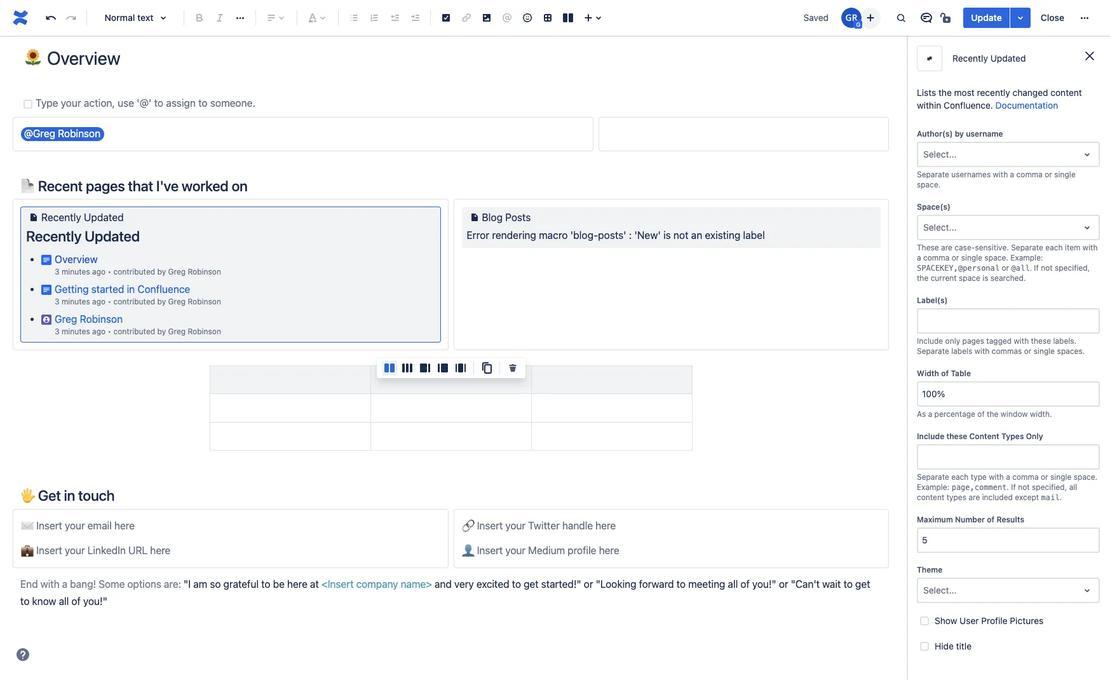 Task type: locate. For each thing, give the bounding box(es) containing it.
minutes
[[62, 267, 90, 276], [62, 297, 90, 306], [62, 327, 90, 336]]

mail
[[1041, 493, 1060, 502]]

1 vertical spatial not
[[1041, 263, 1053, 273]]

with up know
[[40, 578, 60, 589]]

updated up recently
[[991, 53, 1026, 64]]

started
[[91, 283, 124, 295]]

help image
[[15, 647, 31, 662]]

0 vertical spatial are
[[941, 243, 953, 252]]

1 horizontal spatial if
[[1034, 263, 1039, 273]]

2 minutes from the top
[[62, 297, 90, 306]]

3 3 from the top
[[55, 327, 59, 336]]

with
[[993, 170, 1008, 179], [1083, 243, 1098, 252], [1014, 336, 1029, 346], [975, 346, 990, 356], [989, 472, 1004, 482], [40, 578, 60, 589]]

1 horizontal spatial in
[[127, 283, 135, 295]]

content inside "lists the most recently changed content within confluence."
[[1051, 87, 1082, 98]]

2 include from the top
[[917, 432, 945, 441]]

pages left that
[[86, 177, 125, 194]]

contributed down getting started in confluence 3 minutes ago • contributed by greg robinson
[[113, 327, 155, 336]]

1 vertical spatial in
[[64, 487, 75, 504]]

1 vertical spatial is
[[983, 273, 989, 283]]

recently up 'most'
[[953, 53, 988, 64]]

bang!
[[70, 578, 96, 589]]

pages for tagged
[[963, 336, 984, 346]]

specified, up the mail .
[[1032, 482, 1067, 492]]

rendering
[[492, 230, 536, 241]]

Label(s) text field
[[918, 310, 1099, 332]]

2 vertical spatial updated
[[85, 228, 140, 245]]

comment icon image
[[919, 10, 934, 25]]

if inside . if not specified, all content types are included except
[[1011, 482, 1016, 492]]

0 vertical spatial updated
[[991, 53, 1026, 64]]

3 • from the top
[[108, 327, 111, 336]]

recently updated up recently
[[953, 53, 1026, 64]]

0 vertical spatial recently updated
[[953, 53, 1026, 64]]

are left case-
[[941, 243, 953, 252]]

0 horizontal spatial these
[[947, 432, 968, 441]]

page,comment
[[952, 483, 1007, 492]]

open image
[[1080, 147, 1095, 162], [1080, 583, 1095, 598]]

separate
[[917, 170, 949, 179], [1011, 243, 1044, 252], [917, 346, 949, 356], [917, 472, 949, 482]]

the left current
[[917, 273, 929, 283]]

1 vertical spatial comma
[[923, 253, 950, 262]]

confluence image
[[10, 8, 31, 28], [10, 8, 31, 28]]

3 contributed from the top
[[113, 327, 155, 336]]

2 open image from the top
[[1080, 583, 1095, 598]]

in inside getting started in confluence 3 minutes ago • contributed by greg robinson
[[127, 283, 135, 295]]

1 horizontal spatial content
[[1051, 87, 1082, 98]]

these
[[917, 243, 939, 252]]

author(s) by username
[[917, 129, 1003, 139]]

recently down recently updated icon
[[26, 228, 81, 245]]

a inside "separate usernames with a comma or single space."
[[1010, 170, 1015, 179]]

example: up types
[[917, 482, 950, 492]]

@all
[[1011, 264, 1030, 273]]

separate down only
[[917, 346, 949, 356]]

the left window
[[987, 409, 999, 419]]

1 vertical spatial include
[[917, 432, 945, 441]]

3 ago from the top
[[92, 327, 106, 336]]

0 horizontal spatial in
[[64, 487, 75, 504]]

a up . if not specified, all content types are included except
[[1006, 472, 1010, 482]]

recently updated down recent
[[41, 212, 124, 223]]

0 vertical spatial example:
[[1011, 253, 1043, 262]]

or inside include only pages tagged with these labels. separate labels with commas or single spaces.
[[1024, 346, 1032, 356]]

3 minutes from the top
[[62, 327, 90, 336]]

0 vertical spatial if
[[1034, 263, 1039, 273]]

1 horizontal spatial you!"
[[752, 578, 776, 589]]

not up "except"
[[1018, 482, 1030, 492]]

you!" left "can't
[[752, 578, 776, 589]]

or inside separate each type with a comma or single space. example:
[[1041, 472, 1048, 482]]

contributed inside greg robinson 3 minutes ago • contributed by greg robinson
[[113, 327, 155, 336]]

<insert
[[322, 578, 354, 589]]

0 vertical spatial ago
[[92, 267, 106, 276]]

2 vertical spatial comma
[[1013, 472, 1039, 482]]

ago
[[92, 267, 106, 276], [92, 297, 106, 306], [92, 327, 106, 336]]

excited
[[477, 578, 509, 589]]

2 ago from the top
[[92, 297, 106, 306]]

with inside main content area, start typing to enter text. text field
[[40, 578, 60, 589]]

recently updated
[[953, 53, 1026, 64], [41, 212, 124, 223], [26, 228, 140, 245]]

not for . if not specified, the current space is searched.
[[1041, 263, 1053, 273]]

these down "percentage"
[[947, 432, 968, 441]]

select... for author(s) by username
[[923, 149, 957, 160]]

0 horizontal spatial you!"
[[83, 595, 107, 607]]

not inside main content area, start typing to enter text. text field
[[674, 230, 689, 241]]

2 horizontal spatial not
[[1041, 263, 1053, 273]]

of left table
[[941, 369, 949, 378]]

0 horizontal spatial .
[[1007, 482, 1009, 492]]

a inside these are case-sensitive. separate each item with a comma or single space. example: spacekey,@personal or @all
[[917, 253, 921, 262]]

comma down these
[[923, 253, 950, 262]]

1 vertical spatial minutes
[[62, 297, 90, 306]]

1 horizontal spatial pages
[[963, 336, 984, 346]]

0 vertical spatial these
[[1031, 336, 1051, 346]]

space. inside these are case-sensitive. separate each item with a comma or single space. example: spacekey,@personal or @all
[[985, 253, 1009, 262]]

2 3 from the top
[[55, 297, 59, 306]]

item
[[1065, 243, 1081, 252]]

number
[[955, 515, 985, 524]]

the inside the . if not specified, the current space is searched.
[[917, 273, 929, 283]]

1 vertical spatial are
[[969, 493, 980, 502]]

separate up types
[[917, 472, 949, 482]]

1 horizontal spatial each
[[1046, 243, 1063, 252]]

• inside getting started in confluence 3 minutes ago • contributed by greg robinson
[[108, 297, 111, 306]]

company
[[356, 578, 398, 589]]

blog
[[482, 212, 503, 223]]

0 horizontal spatial all
[[59, 595, 69, 607]]

each inside separate each type with a comma or single space. example:
[[952, 472, 969, 482]]

getting started in confluence 3 minutes ago • contributed by greg robinson
[[55, 283, 221, 306]]

3 select... from the top
[[923, 585, 957, 595]]

numbered list ⌘⇧7 image
[[367, 10, 382, 25]]

pages inside include only pages tagged with these labels. separate labels with commas or single spaces.
[[963, 336, 984, 346]]

2 vertical spatial minutes
[[62, 327, 90, 336]]

if inside the . if not specified, the current space is searched.
[[1034, 263, 1039, 273]]

pictures
[[1010, 615, 1044, 626]]

all inside . if not specified, all content types are included except
[[1069, 482, 1078, 492]]

. for searched.
[[1030, 263, 1032, 273]]

with right item
[[1083, 243, 1098, 252]]

updated
[[991, 53, 1026, 64], [84, 212, 124, 223], [85, 228, 140, 245]]

content inside . if not specified, all content types are included except
[[917, 493, 945, 502]]

content
[[1051, 87, 1082, 98], [917, 493, 945, 502]]

normal text
[[105, 12, 154, 23]]

select... down the space(s) on the top
[[923, 222, 957, 233]]

in right get on the bottom of page
[[64, 487, 75, 504]]

these inside include only pages tagged with these labels. separate labels with commas or single spaces.
[[1031, 336, 1051, 346]]

a inside separate each type with a comma or single space. example:
[[1006, 472, 1010, 482]]

by inside getting started in confluence 3 minutes ago • contributed by greg robinson
[[157, 297, 166, 306]]

2 horizontal spatial .
[[1060, 493, 1062, 502]]

2 vertical spatial space.
[[1074, 472, 1098, 482]]

1 vertical spatial specified,
[[1032, 482, 1067, 492]]

remove emoji
[[41, 28, 99, 39]]

by inside overview 3 minutes ago • contributed by greg robinson
[[157, 267, 166, 276]]

. for included
[[1007, 482, 1009, 492]]

add image, video, or file image
[[479, 10, 494, 25]]

include down as
[[917, 432, 945, 441]]

1 ago from the top
[[92, 267, 106, 276]]

single inside separate each type with a comma or single space. example:
[[1051, 472, 1072, 482]]

1 include from the top
[[917, 336, 943, 346]]

or inside "separate usernames with a comma or single space."
[[1045, 170, 1052, 179]]

is right 'new'
[[664, 230, 671, 241]]

0 vertical spatial •
[[108, 267, 111, 276]]

0 horizontal spatial content
[[917, 493, 945, 502]]

0 horizontal spatial get
[[524, 578, 539, 589]]

single inside these are case-sensitive. separate each item with a comma or single space. example: spacekey,@personal or @all
[[961, 253, 983, 262]]

0 vertical spatial recently
[[953, 53, 988, 64]]

separate up @all
[[1011, 243, 1044, 252]]

window
[[1001, 409, 1028, 419]]

1 vertical spatial the
[[917, 273, 929, 283]]

am
[[193, 578, 207, 589]]

1 horizontal spatial example:
[[1011, 253, 1043, 262]]

3 inside greg robinson 3 minutes ago • contributed by greg robinson
[[55, 327, 59, 336]]

include for include only pages tagged with these labels. separate labels with commas or single spaces.
[[917, 336, 943, 346]]

a right usernames
[[1010, 170, 1015, 179]]

2 vertical spatial not
[[1018, 482, 1030, 492]]

getting
[[55, 283, 89, 295]]

is inside the . if not specified, the current space is searched.
[[983, 273, 989, 283]]

with up . if not specified, all content types are included except
[[989, 472, 1004, 482]]

robinson inside getting started in confluence 3 minutes ago • contributed by greg robinson
[[188, 297, 221, 306]]

3
[[55, 267, 59, 276], [55, 297, 59, 306], [55, 327, 59, 336]]

overview 3 minutes ago • contributed by greg robinson
[[55, 253, 221, 276]]

more image
[[1077, 10, 1093, 25]]

1 horizontal spatial .
[[1030, 263, 1032, 273]]

2 select... from the top
[[923, 222, 957, 233]]

1 vertical spatial .
[[1007, 482, 1009, 492]]

0 vertical spatial 3
[[55, 267, 59, 276]]

if right @all
[[1034, 263, 1039, 273]]

2 vertical spatial recently
[[26, 228, 81, 245]]

select...
[[923, 149, 957, 160], [923, 222, 957, 233], [923, 585, 957, 595]]

space. inside "separate usernames with a comma or single space."
[[917, 180, 941, 189]]

labels
[[952, 346, 973, 356]]

1 vertical spatial •
[[108, 297, 111, 306]]

1 vertical spatial open image
[[1080, 583, 1095, 598]]

0 vertical spatial you!"
[[752, 578, 776, 589]]

these
[[1031, 336, 1051, 346], [947, 432, 968, 441]]

you!" down bang!
[[83, 595, 107, 607]]

Space(s) text field
[[923, 221, 926, 234]]

1 select... from the top
[[923, 149, 957, 160]]

a down these
[[917, 253, 921, 262]]

to right wait
[[844, 578, 853, 589]]

width of table
[[917, 369, 971, 378]]

1 vertical spatial content
[[917, 493, 945, 502]]

0 vertical spatial each
[[1046, 243, 1063, 252]]

if
[[1034, 263, 1039, 273], [1011, 482, 1016, 492]]

confluence.
[[944, 100, 993, 111]]

1 vertical spatial select...
[[923, 222, 957, 233]]

1 3 from the top
[[55, 267, 59, 276]]

open image for theme
[[1080, 583, 1095, 598]]

robinson inside overview 3 minutes ago • contributed by greg robinson
[[188, 267, 221, 276]]

not right @all
[[1041, 263, 1053, 273]]

•
[[108, 267, 111, 276], [108, 297, 111, 306], [108, 327, 111, 336]]

on
[[232, 177, 248, 194]]

0 vertical spatial pages
[[86, 177, 125, 194]]

2 vertical spatial 3
[[55, 327, 59, 336]]

Theme text field
[[923, 584, 926, 597]]

not left the "an"
[[674, 230, 689, 241]]

select... down the theme
[[923, 585, 957, 595]]

width
[[917, 369, 939, 378]]

1 vertical spatial if
[[1011, 482, 1016, 492]]

existing
[[705, 230, 741, 241]]

0 vertical spatial specified,
[[1055, 263, 1090, 273]]

greg robinson link for confluence
[[168, 297, 221, 306]]

close button
[[1033, 8, 1072, 28]]

0 vertical spatial in
[[127, 283, 135, 295]]

these are case-sensitive. separate each item with a comma or single space. example: spacekey,@personal or @all
[[917, 243, 1098, 273]]

2 contributed from the top
[[113, 297, 155, 306]]

bullet list ⌘⇧8 image
[[346, 10, 362, 25]]

1 horizontal spatial these
[[1031, 336, 1051, 346]]

0 vertical spatial space.
[[917, 180, 941, 189]]

in
[[127, 283, 135, 295], [64, 487, 75, 504]]

1 horizontal spatial the
[[939, 87, 952, 98]]

labels.
[[1053, 336, 1077, 346]]

0 horizontal spatial are
[[941, 243, 953, 252]]

meeting
[[688, 578, 725, 589]]

2 vertical spatial contributed
[[113, 327, 155, 336]]

1 vertical spatial 3
[[55, 297, 59, 306]]

1 • from the top
[[108, 267, 111, 276]]

recently
[[977, 87, 1010, 98]]

of left results
[[987, 515, 995, 524]]

get right wait
[[855, 578, 870, 589]]

2 vertical spatial all
[[59, 595, 69, 607]]

0 vertical spatial select...
[[923, 149, 957, 160]]

as a percentage of the window width.
[[917, 409, 1052, 419]]

emoji
[[76, 28, 99, 39]]

2 horizontal spatial space.
[[1074, 472, 1098, 482]]

recently down recent
[[41, 212, 81, 223]]

three columns with sidebars image
[[453, 360, 468, 376]]

include inside include only pages tagged with these labels. separate labels with commas or single spaces.
[[917, 336, 943, 346]]

the
[[939, 87, 952, 98], [917, 273, 929, 283], [987, 409, 999, 419]]

updated down the 📄 recent pages that i've worked on
[[84, 212, 124, 223]]

updated up overview 3 minutes ago • contributed by greg robinson
[[85, 228, 140, 245]]

1 minutes from the top
[[62, 267, 90, 276]]

content right changed
[[1051, 87, 1082, 98]]

0 vertical spatial .
[[1030, 263, 1032, 273]]

select... down author(s)
[[923, 149, 957, 160]]

separate down author(s) by username text field
[[917, 170, 949, 179]]

example: up @all
[[1011, 253, 1043, 262]]

. if not specified, the current space is searched.
[[917, 263, 1090, 283]]

include left only
[[917, 336, 943, 346]]

• inside overview 3 minutes ago • contributed by greg robinson
[[108, 267, 111, 276]]

get
[[524, 578, 539, 589], [855, 578, 870, 589]]

and very excited to get started!" or "looking forward to meeting all of you!" or "can't wait to get to know all of you!"
[[20, 578, 873, 607]]

1 contributed from the top
[[113, 267, 155, 276]]

blog posts image
[[467, 210, 482, 225]]

ago inside greg robinson 3 minutes ago • contributed by greg robinson
[[92, 327, 106, 336]]

1 horizontal spatial get
[[855, 578, 870, 589]]

the right "lists"
[[939, 87, 952, 98]]

label(s)
[[917, 296, 948, 305]]

minutes inside overview 3 minutes ago • contributed by greg robinson
[[62, 267, 90, 276]]

. if not specified, all content types are included except
[[917, 482, 1078, 502]]

2 horizontal spatial the
[[987, 409, 999, 419]]

example: inside separate each type with a comma or single space. example:
[[917, 482, 950, 492]]

1 horizontal spatial are
[[969, 493, 980, 502]]

include
[[917, 336, 943, 346], [917, 432, 945, 441]]

. inside the . if not specified, the current space is searched.
[[1030, 263, 1032, 273]]

comma inside "separate usernames with a comma or single space."
[[1017, 170, 1043, 179]]

is for not
[[664, 230, 671, 241]]

right sidebar image
[[418, 360, 433, 376]]

layouts image
[[561, 10, 576, 25]]

2 horizontal spatial all
[[1069, 482, 1078, 492]]

only
[[945, 336, 960, 346]]

get left started!"
[[524, 578, 539, 589]]

0 horizontal spatial space.
[[917, 180, 941, 189]]

0 vertical spatial minutes
[[62, 267, 90, 276]]

specified, inside the . if not specified, the current space is searched.
[[1055, 263, 1090, 273]]

each left item
[[1046, 243, 1063, 252]]

recently updated up 'overview' link
[[26, 228, 140, 245]]

show user profile pictures
[[935, 615, 1044, 626]]

overview
[[55, 253, 98, 265]]

types
[[1002, 432, 1024, 441]]

2 vertical spatial select...
[[923, 585, 957, 595]]

in right started
[[127, 283, 135, 295]]

separate inside separate each type with a comma or single space. example:
[[917, 472, 949, 482]]

with right usernames
[[993, 170, 1008, 179]]

0 horizontal spatial example:
[[917, 482, 950, 492]]

usernames
[[952, 170, 991, 179]]

0 horizontal spatial not
[[674, 230, 689, 241]]

within
[[917, 100, 942, 111]]

with down "tagged"
[[975, 346, 990, 356]]

open image for author(s) by username
[[1080, 147, 1095, 162]]

not inside . if not specified, all content types are included except
[[1018, 482, 1030, 492]]

Give this page a title text field
[[47, 48, 882, 69]]

robinson
[[58, 128, 100, 139], [188, 267, 221, 276], [188, 297, 221, 306], [80, 313, 123, 325], [188, 327, 221, 336]]

open image
[[1080, 220, 1095, 235]]

separate inside "separate usernames with a comma or single space."
[[917, 170, 949, 179]]

contributed up the getting started in confluence link
[[113, 267, 155, 276]]

0 vertical spatial is
[[664, 230, 671, 241]]

comma up "except"
[[1013, 472, 1039, 482]]

is right "space"
[[983, 273, 989, 283]]

1 vertical spatial each
[[952, 472, 969, 482]]

the for as a percentage of the window width.
[[987, 409, 999, 419]]

content for lists the most recently changed content within confluence.
[[1051, 87, 1082, 98]]

1 vertical spatial pages
[[963, 336, 984, 346]]

close image
[[1082, 48, 1098, 64]]

by
[[955, 129, 964, 139], [157, 267, 166, 276], [157, 297, 166, 306], [157, 327, 166, 336]]

are down page,comment
[[969, 493, 980, 502]]

0 vertical spatial open image
[[1080, 147, 1095, 162]]

wait
[[823, 578, 841, 589]]

1 vertical spatial these
[[947, 432, 968, 441]]

pages up labels
[[963, 336, 984, 346]]

1 horizontal spatial space.
[[985, 253, 1009, 262]]

spacekey,@personal
[[917, 264, 1000, 273]]

a left bang!
[[62, 578, 67, 589]]

options
[[127, 578, 161, 589]]

0 vertical spatial include
[[917, 336, 943, 346]]

title
[[956, 641, 972, 651]]

2 vertical spatial the
[[987, 409, 999, 419]]

0 horizontal spatial pages
[[86, 177, 125, 194]]

get
[[38, 487, 61, 504]]

1 vertical spatial space.
[[985, 253, 1009, 262]]

of right the meeting
[[741, 578, 750, 589]]

. inside . if not specified, all content types are included except
[[1007, 482, 1009, 492]]

greg
[[168, 267, 186, 276], [168, 297, 186, 306], [55, 313, 77, 325], [168, 327, 186, 336]]

0 vertical spatial not
[[674, 230, 689, 241]]

each
[[1046, 243, 1063, 252], [952, 472, 969, 482]]

1 horizontal spatial all
[[728, 578, 738, 589]]

not inside the . if not specified, the current space is searched.
[[1041, 263, 1053, 273]]

recently updated image
[[26, 210, 41, 225]]

update
[[971, 12, 1002, 23]]

0 vertical spatial the
[[939, 87, 952, 98]]

is inside main content area, start typing to enter text. text field
[[664, 230, 671, 241]]

if up "except"
[[1011, 482, 1016, 492]]

contributed down the getting started in confluence link
[[113, 297, 155, 306]]

you!"
[[752, 578, 776, 589], [83, 595, 107, 607]]

with inside separate each type with a comma or single space. example:
[[989, 472, 1004, 482]]

1 open image from the top
[[1080, 147, 1095, 162]]

1 horizontal spatial not
[[1018, 482, 1030, 492]]

2 get from the left
[[855, 578, 870, 589]]

0 vertical spatial contributed
[[113, 267, 155, 276]]

1 horizontal spatial is
[[983, 273, 989, 283]]

these left labels.
[[1031, 336, 1051, 346]]

pages inside main content area, start typing to enter text. text field
[[86, 177, 125, 194]]

or
[[1045, 170, 1052, 179], [952, 253, 959, 262], [1002, 263, 1009, 273], [1024, 346, 1032, 356], [1041, 472, 1048, 482], [584, 578, 593, 589], [779, 578, 788, 589]]

🖐 get in touch
[[20, 487, 115, 504]]

specified, inside . if not specified, all content types are included except
[[1032, 482, 1067, 492]]

content up maximum
[[917, 493, 945, 502]]

1 vertical spatial all
[[728, 578, 738, 589]]

1 vertical spatial ago
[[92, 297, 106, 306]]

0 vertical spatial all
[[1069, 482, 1078, 492]]

at
[[310, 578, 319, 589]]

comma right usernames
[[1017, 170, 1043, 179]]

specified, down item
[[1055, 263, 1090, 273]]

0 vertical spatial comma
[[1017, 170, 1043, 179]]

a inside text field
[[62, 578, 67, 589]]

2 • from the top
[[108, 297, 111, 306]]

separate inside these are case-sensitive. separate each item with a comma or single space. example: spacekey,@personal or @all
[[1011, 243, 1044, 252]]

1 vertical spatial example:
[[917, 482, 950, 492]]

specified,
[[1055, 263, 1090, 273], [1032, 482, 1067, 492]]

single
[[1055, 170, 1076, 179], [961, 253, 983, 262], [1034, 346, 1055, 356], [1051, 472, 1072, 482]]

each left type
[[952, 472, 969, 482]]



Task type: describe. For each thing, give the bounding box(es) containing it.
hide
[[935, 641, 954, 651]]

a right as
[[928, 409, 933, 419]]

grateful
[[223, 578, 259, 589]]

@greg
[[24, 128, 55, 139]]

select... for theme
[[923, 585, 957, 595]]

Width of Table text field
[[918, 383, 1099, 405]]

documentation
[[996, 100, 1058, 111]]

are inside . if not specified, all content types are included except
[[969, 493, 980, 502]]

action item image
[[439, 10, 454, 25]]

'new'
[[635, 230, 661, 241]]

🖐
[[20, 487, 35, 504]]

table image
[[540, 10, 555, 25]]

show
[[935, 615, 957, 626]]

"i
[[184, 578, 191, 589]]

if for included
[[1011, 482, 1016, 492]]

with inside these are case-sensitive. separate each item with a comma or single space. example: spacekey,@personal or @all
[[1083, 243, 1098, 252]]

results
[[997, 515, 1025, 524]]

find and replace image
[[894, 10, 909, 25]]

1 vertical spatial you!"
[[83, 595, 107, 607]]

select... for space(s)
[[923, 222, 957, 233]]

Maximum Number of Results text field
[[918, 529, 1099, 552]]

width.
[[1030, 409, 1052, 419]]

started!"
[[541, 578, 581, 589]]

italic ⌘i image
[[212, 10, 228, 25]]

that
[[128, 177, 153, 194]]

📄 recent pages that i've worked on
[[20, 177, 248, 194]]

single inside "separate usernames with a comma or single space."
[[1055, 170, 1076, 179]]

only
[[1026, 432, 1043, 441]]

by inside greg robinson 3 minutes ago • contributed by greg robinson
[[157, 327, 166, 336]]

remove emoji image
[[28, 29, 38, 39]]

Main content area, start typing to enter text. text field
[[13, 95, 889, 610]]

greg robinson link for ago
[[168, 267, 221, 276]]

invite to edit image
[[863, 10, 879, 25]]

editable content region
[[0, 0, 902, 680]]

bold ⌘b image
[[192, 10, 207, 25]]

except
[[1015, 493, 1039, 502]]

posts'
[[598, 230, 626, 241]]

outdent ⇧tab image
[[387, 10, 402, 25]]

maximum
[[917, 515, 953, 524]]

2 vertical spatial recently updated
[[26, 228, 140, 245]]

content for . if not specified, all content types are included except
[[917, 493, 945, 502]]

emoji image
[[520, 10, 535, 25]]

left sidebar image
[[435, 360, 451, 376]]

author(s)
[[917, 129, 953, 139]]

2 vertical spatial .
[[1060, 493, 1062, 502]]

mention image
[[500, 10, 515, 25]]

as
[[917, 409, 926, 419]]

greg robinson link for minutes
[[168, 327, 221, 336]]

contributed inside getting started in confluence 3 minutes ago • contributed by greg robinson
[[113, 297, 155, 306]]

lists the most recently changed content within confluence.
[[917, 87, 1082, 111]]

not for . if not specified, all content types are included except
[[1018, 482, 1030, 492]]

1 vertical spatial recently updated
[[41, 212, 124, 223]]

space(s)
[[917, 202, 951, 212]]

greg inside overview 3 minutes ago • contributed by greg robinson
[[168, 267, 186, 276]]

link image
[[459, 10, 474, 25]]

is for searched.
[[983, 273, 989, 283]]

error
[[467, 230, 489, 241]]

include only pages tagged with these labels. separate labels with commas or single spaces.
[[917, 336, 1085, 356]]

"can't
[[791, 578, 820, 589]]

of up "include these content types only"
[[978, 409, 985, 419]]

to right forward
[[677, 578, 686, 589]]

overview link
[[55, 253, 98, 265]]

macro
[[539, 230, 568, 241]]

:sunflower: image
[[25, 49, 41, 65]]

include these content types only
[[917, 432, 1043, 441]]

3 inside getting started in confluence 3 minutes ago • contributed by greg robinson
[[55, 297, 59, 306]]

copy image
[[479, 360, 494, 376]]

confluence
[[138, 283, 190, 295]]

spaces.
[[1057, 346, 1085, 356]]

more formatting image
[[233, 10, 248, 25]]

💼
[[21, 545, 36, 556]]

in for get
[[64, 487, 75, 504]]

if for searched.
[[1034, 263, 1039, 273]]

saved
[[804, 12, 829, 23]]

the inside "lists the most recently changed content within confluence."
[[939, 87, 952, 98]]

minutes inside getting started in confluence 3 minutes ago • contributed by greg robinson
[[62, 297, 90, 306]]

pages for that
[[86, 177, 125, 194]]

normal text button
[[92, 4, 179, 32]]

percentage
[[935, 409, 976, 419]]

specified, for . if not specified, the current space is searched.
[[1055, 263, 1090, 273]]

text
[[137, 12, 154, 23]]

the for . if not specified, the current space is searched.
[[917, 273, 929, 283]]

with inside "separate usernames with a comma or single space."
[[993, 170, 1008, 179]]

📄
[[20, 177, 35, 194]]

some
[[99, 578, 125, 589]]

greg robinson 3 minutes ago • contributed by greg robinson
[[55, 313, 221, 336]]

user
[[960, 615, 979, 626]]

forward
[[639, 578, 674, 589]]

i've
[[156, 177, 179, 194]]

Include these Content Types Only text field
[[918, 445, 1099, 468]]

username
[[966, 129, 1003, 139]]

redo ⌘⇧z image
[[64, 10, 79, 25]]

lists
[[917, 87, 936, 98]]

include for include these content types only
[[917, 432, 945, 441]]

three columns image
[[400, 360, 415, 376]]

3 inside overview 3 minutes ago • contributed by greg robinson
[[55, 267, 59, 276]]

space
[[959, 273, 981, 283]]

types
[[947, 493, 967, 502]]

single inside include only pages tagged with these labels. separate labels with commas or single spaces.
[[1034, 346, 1055, 356]]

comma inside these are case-sensitive. separate each item with a comma or single space. example: spacekey,@personal or @all
[[923, 253, 950, 262]]

here
[[287, 578, 308, 589]]

end
[[20, 578, 38, 589]]

specified, for . if not specified, all content types are included except
[[1032, 482, 1067, 492]]

remove
[[41, 28, 74, 39]]

'blog-
[[571, 230, 598, 241]]

to down end
[[20, 595, 29, 607]]

"looking
[[596, 578, 636, 589]]

no restrictions image
[[940, 10, 955, 25]]

in for started
[[127, 283, 135, 295]]

separate inside include only pages tagged with these labels. separate labels with commas or single spaces.
[[917, 346, 949, 356]]

tagged
[[987, 336, 1012, 346]]

to left be on the bottom of the page
[[261, 578, 270, 589]]

an
[[691, 230, 702, 241]]

be
[[273, 578, 285, 589]]

example: inside these are case-sensitive. separate each item with a comma or single space. example: spacekey,@personal or @all
[[1011, 253, 1043, 262]]

contributed inside overview 3 minutes ago • contributed by greg robinson
[[113, 267, 155, 276]]

👤
[[462, 545, 477, 556]]

mail .
[[1041, 493, 1062, 502]]

documentation link
[[996, 100, 1058, 111]]

:
[[629, 230, 632, 241]]

ago inside overview 3 minutes ago • contributed by greg robinson
[[92, 267, 106, 276]]

comma inside separate each type with a comma or single space. example:
[[1013, 472, 1039, 482]]

separate each type with a comma or single space. example:
[[917, 472, 1098, 492]]

Author(s) by username text field
[[923, 148, 926, 161]]

indent tab image
[[407, 10, 423, 25]]

name>
[[401, 578, 432, 589]]

undo ⌘z image
[[43, 10, 58, 25]]

each inside these are case-sensitive. separate each item with a comma or single space. example: spacekey,@personal or @all
[[1046, 243, 1063, 252]]

greg robinson image
[[842, 8, 862, 28]]

1 vertical spatial recently
[[41, 212, 81, 223]]

of down bang!
[[71, 595, 81, 607]]

very
[[454, 578, 474, 589]]

ago inside getting started in confluence 3 minutes ago • contributed by greg robinson
[[92, 297, 106, 306]]

getting started in confluence link
[[55, 283, 190, 295]]

1 get from the left
[[524, 578, 539, 589]]

changed
[[1013, 87, 1048, 98]]

:sunflower: image
[[25, 49, 41, 65]]

minutes inside greg robinson 3 minutes ago • contributed by greg robinson
[[62, 327, 90, 336]]

type
[[971, 472, 987, 482]]

recent
[[38, 177, 83, 194]]

posts
[[505, 212, 531, 223]]

touch
[[78, 487, 115, 504]]

label
[[743, 230, 765, 241]]

• inside greg robinson 3 minutes ago • contributed by greg robinson
[[108, 327, 111, 336]]

with up commas at the right of page
[[1014, 336, 1029, 346]]

to right excited
[[512, 578, 521, 589]]

separate usernames with a comma or single space.
[[917, 170, 1076, 189]]

1 vertical spatial updated
[[84, 212, 124, 223]]

included
[[982, 493, 1013, 502]]

space. inside separate each type with a comma or single space. example:
[[1074, 472, 1098, 482]]

and
[[435, 578, 452, 589]]

remove image
[[505, 360, 521, 376]]

are inside these are case-sensitive. separate each item with a comma or single space. example: spacekey,@personal or @all
[[941, 243, 953, 252]]

table
[[951, 369, 971, 378]]

adjust update settings image
[[1013, 10, 1028, 25]]

greg inside getting started in confluence 3 minutes ago • contributed by greg robinson
[[168, 297, 186, 306]]

searched.
[[991, 273, 1026, 283]]

remove emoji button
[[20, 26, 107, 42]]

end with a bang! some options are: "i am so grateful to be here at <insert company name>
[[20, 578, 432, 589]]

content
[[970, 432, 1000, 441]]

two columns image
[[382, 360, 397, 376]]



Task type: vqa. For each thing, say whether or not it's contained in the screenshot.
Create link
no



